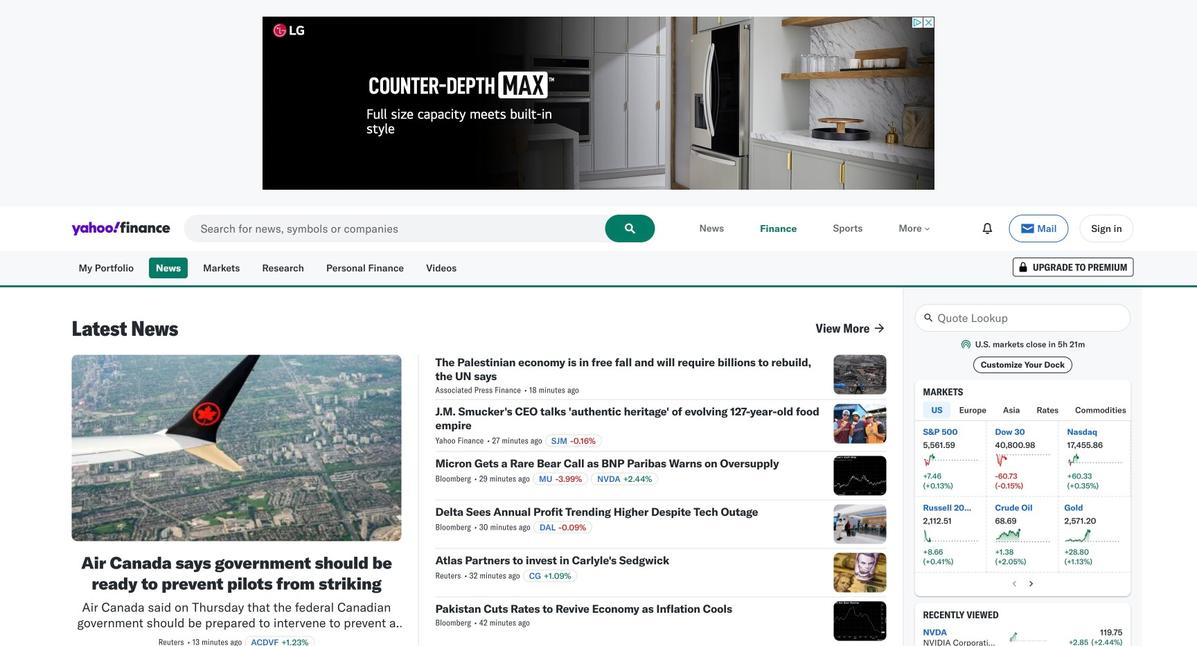 Task type: vqa. For each thing, say whether or not it's contained in the screenshot.
DJT NAVIGATION MENUBAR menu bar
no



Task type: locate. For each thing, give the bounding box(es) containing it.
None search field
[[184, 215, 655, 243], [915, 304, 1131, 332], [184, 215, 655, 243]]

the palestinian economy is in free fall and will require billions to rebuild, the un says image
[[834, 355, 887, 395]]

air canada said on thursday that the federal canadian government should be prepared to intervene to prevent a pilots' strike that could begin as early as next week. spokesman christophe hennebelle, speaking by phone, said the airline was still committed to reaching a deal but accused the union representing pilots of making unreasonable demands. image
[[72, 355, 402, 542]]

atlas partners to invest in carlyle's sedgwick image
[[834, 553, 887, 593]]

1 article from the top
[[436, 355, 887, 395]]

toolbar
[[976, 215, 1134, 243]]

3 article from the top
[[436, 456, 887, 496]]

search image
[[625, 223, 636, 234]]

tab list
[[924, 402, 1198, 421]]

nvda chart element
[[1009, 632, 1049, 644]]

advertisement element
[[263, 17, 935, 190]]

2 article from the top
[[436, 404, 887, 447]]

j.m. smucker's ceo talks 'authentic heritage' of evolving 127-year-old food empire image
[[834, 404, 887, 444]]

prev image
[[1009, 579, 1021, 590]]

article
[[436, 355, 887, 395], [436, 404, 887, 447], [436, 456, 887, 496], [436, 505, 887, 544], [436, 553, 887, 593], [436, 602, 887, 641]]



Task type: describe. For each thing, give the bounding box(es) containing it.
micron gets a rare bear call as bnp paribas warns on oversupply image
[[834, 456, 887, 496]]

Quote Lookup text field
[[915, 304, 1131, 332]]

delta sees annual profit trending higher despite tech outage image
[[834, 505, 887, 544]]

pakistan cuts rates to revive economy as inflation cools image
[[834, 602, 887, 641]]

Search for news, symbols or companies text field
[[184, 215, 655, 243]]

5 article from the top
[[436, 553, 887, 593]]

6 article from the top
[[436, 602, 887, 641]]

none search field quote lookup
[[915, 304, 1131, 332]]

4 article from the top
[[436, 505, 887, 544]]



